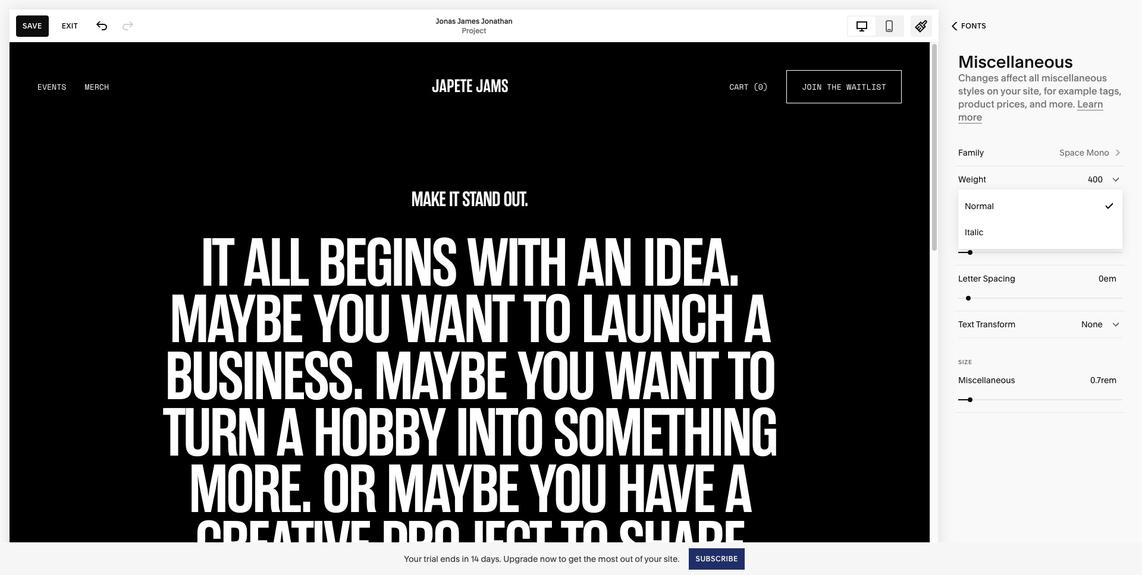 Task type: locate. For each thing, give the bounding box(es) containing it.
style
[[958, 201, 978, 212]]

more.
[[1049, 98, 1075, 110]]

1 vertical spatial miscellaneous
[[958, 375, 1015, 386]]

site.
[[664, 554, 680, 565]]

all
[[1029, 72, 1039, 84]]

1 miscellaneous from the top
[[958, 52, 1073, 72]]

to
[[559, 554, 567, 565]]

tab list
[[848, 16, 903, 35]]

get
[[569, 554, 582, 565]]

1 vertical spatial your
[[645, 554, 662, 565]]

space
[[1060, 148, 1085, 158]]

tags,
[[1100, 85, 1122, 97]]

out
[[620, 554, 633, 565]]

0 vertical spatial miscellaneous
[[958, 52, 1073, 72]]

1 horizontal spatial your
[[1001, 85, 1021, 97]]

in
[[462, 554, 469, 565]]

line
[[958, 228, 975, 239]]

fonts button
[[939, 13, 1000, 39]]

Miscellaneous text field
[[1090, 374, 1119, 387]]

of
[[635, 554, 643, 565]]

list box
[[958, 193, 1123, 246]]

trial
[[424, 554, 438, 565]]

0 vertical spatial your
[[1001, 85, 1021, 97]]

your
[[1001, 85, 1021, 97], [645, 554, 662, 565]]

example
[[1059, 85, 1097, 97]]

miscellaneous down the size
[[958, 375, 1015, 386]]

Style field
[[958, 193, 1123, 220]]

miscellaneous
[[958, 52, 1073, 72], [958, 375, 1015, 386]]

mono
[[1087, 148, 1110, 158]]

exit button
[[55, 15, 85, 37]]

your inside changes affect all miscellaneous styles on your site, for example tags, product prices, and more.
[[1001, 85, 1021, 97]]

Letter Spacing text field
[[1099, 272, 1119, 286]]

line height
[[958, 228, 1003, 239]]

0 horizontal spatial your
[[645, 554, 662, 565]]

miscellaneous up the site,
[[958, 52, 1073, 72]]

learn more link
[[958, 98, 1103, 124]]

upgrade
[[503, 554, 538, 565]]

your up the prices,
[[1001, 85, 1021, 97]]

your right 'of'
[[645, 554, 662, 565]]

italic
[[965, 227, 984, 238]]

2 miscellaneous from the top
[[958, 375, 1015, 386]]

learn
[[1078, 98, 1103, 110]]

Line Height range field
[[958, 239, 1123, 266]]



Task type: vqa. For each thing, say whether or not it's contained in the screenshot.
mono
yes



Task type: describe. For each thing, give the bounding box(es) containing it.
most
[[598, 554, 618, 565]]

project
[[462, 26, 486, 35]]

prices,
[[997, 98, 1027, 110]]

site,
[[1023, 85, 1042, 97]]

product
[[958, 98, 995, 110]]

space mono
[[1060, 148, 1110, 158]]

size
[[958, 359, 972, 366]]

letter spacing
[[958, 274, 1015, 284]]

days.
[[481, 554, 501, 565]]

normal
[[965, 201, 994, 212]]

more
[[958, 111, 982, 123]]

fonts
[[961, 21, 987, 30]]

Miscellaneous range field
[[958, 387, 1123, 413]]

ends
[[440, 554, 460, 565]]

height
[[977, 228, 1003, 239]]

spacing
[[983, 274, 1015, 284]]

learn more
[[958, 98, 1103, 123]]

your
[[404, 554, 422, 565]]

Letter Spacing range field
[[958, 285, 1123, 311]]

save
[[23, 21, 42, 30]]

now
[[540, 554, 557, 565]]

letter
[[958, 274, 981, 284]]

family
[[958, 148, 984, 158]]

and
[[1030, 98, 1047, 110]]

list box containing normal
[[958, 193, 1123, 246]]

jonas
[[436, 16, 456, 25]]

your trial ends in 14 days. upgrade now to get the most out of your site.
[[404, 554, 680, 565]]

for
[[1044, 85, 1056, 97]]

james
[[457, 16, 480, 25]]

affect
[[1001, 72, 1027, 84]]

miscellaneous
[[1042, 72, 1107, 84]]

14
[[471, 554, 479, 565]]

save button
[[16, 15, 49, 37]]

jonas james jonathan project
[[436, 16, 513, 35]]

the
[[584, 554, 596, 565]]

jonathan
[[481, 16, 513, 25]]

changes
[[958, 72, 999, 84]]

on
[[987, 85, 999, 97]]

styles
[[958, 85, 985, 97]]

exit
[[62, 21, 78, 30]]

changes affect all miscellaneous styles on your site, for example tags, product prices, and more.
[[958, 72, 1122, 110]]



